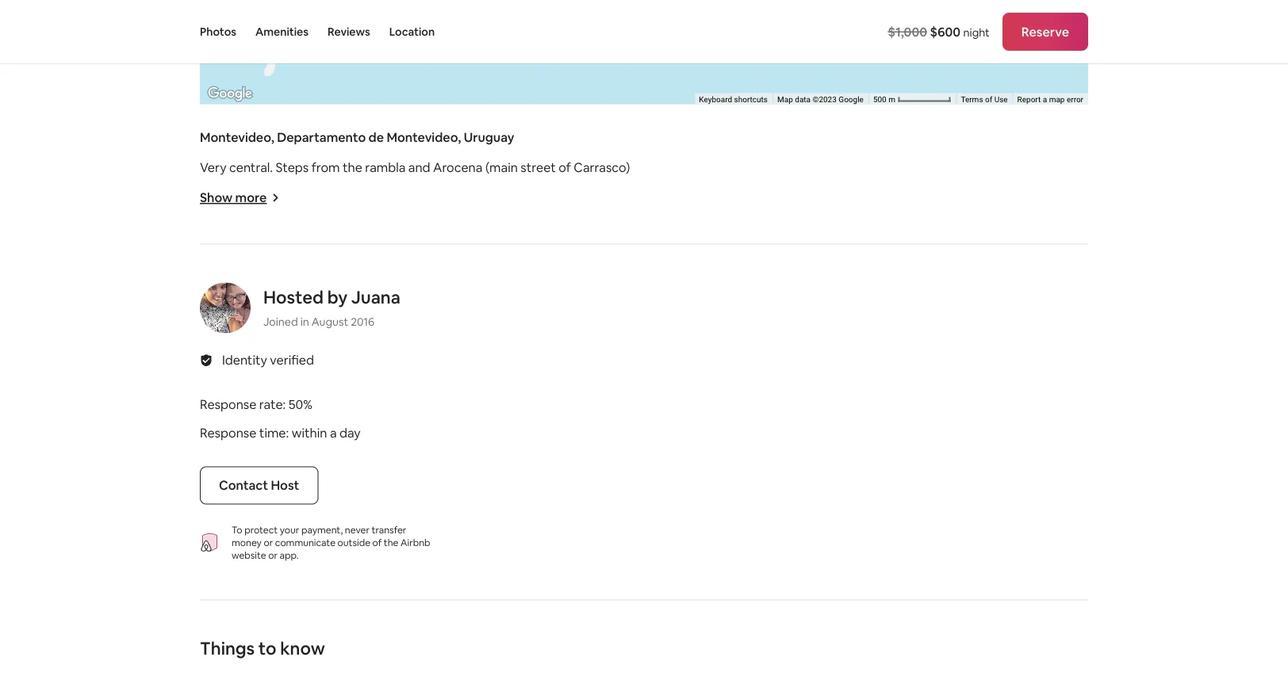 Task type: locate. For each thing, give the bounding box(es) containing it.
0 vertical spatial :
[[283, 396, 286, 413]]

website
[[232, 549, 266, 561]]

host
[[271, 477, 299, 494]]

montevideo, up 'and' on the left of page
[[387, 129, 461, 145]]

very central. steps from the rambla and arocena (main street of carrasco)
[[200, 159, 630, 176]]

joined
[[263, 314, 298, 329]]

contact host
[[219, 477, 299, 494]]

50%
[[289, 396, 312, 413]]

1 horizontal spatial montevideo,
[[387, 129, 461, 145]]

map
[[777, 94, 793, 104]]

photos
[[200, 25, 236, 39]]

things
[[200, 638, 255, 660]]

montevideo, up central.
[[200, 129, 274, 145]]

2 horizontal spatial of
[[985, 94, 992, 104]]

2 vertical spatial of
[[373, 536, 382, 549]]

©2023
[[813, 94, 837, 104]]

montevideo, departamento de montevideo, uruguay
[[200, 129, 514, 145]]

: left within
[[286, 425, 289, 441]]

data
[[795, 94, 811, 104]]

the down transfer
[[384, 536, 399, 549]]

carrasco)
[[574, 159, 630, 176]]

0 horizontal spatial of
[[373, 536, 382, 549]]

to
[[258, 638, 276, 660]]

night
[[963, 25, 990, 39]]

response for response rate
[[200, 396, 256, 413]]

1 vertical spatial the
[[384, 536, 399, 549]]

1 horizontal spatial the
[[384, 536, 399, 549]]

by
[[327, 286, 348, 309]]

map data ©2023 google
[[777, 94, 864, 104]]

from
[[312, 159, 340, 176]]

of right street
[[559, 159, 571, 176]]

or
[[264, 536, 273, 549], [268, 549, 278, 561]]

contact host link
[[200, 467, 318, 505]]

the right from on the top left
[[343, 159, 362, 176]]

and
[[408, 159, 430, 176]]

report a map error
[[1017, 94, 1084, 104]]

0 vertical spatial response
[[200, 396, 256, 413]]

learn more about the host, juana. image
[[200, 283, 251, 333], [200, 283, 251, 333]]

0 horizontal spatial montevideo,
[[200, 129, 274, 145]]

arocena
[[433, 159, 483, 176]]

response left rate
[[200, 396, 256, 413]]

response for response time
[[200, 425, 256, 441]]

hosted by juana joined in august 2016
[[263, 286, 401, 329]]

a left 'day'
[[330, 425, 337, 441]]

1 vertical spatial :
[[286, 425, 289, 441]]

juana
[[351, 286, 401, 309]]

0 vertical spatial a
[[1043, 94, 1047, 104]]

2 montevideo, from the left
[[387, 129, 461, 145]]

things to know
[[200, 638, 325, 660]]

of for to protect your payment, never transfer money or communicate outside of the airbnb website or app.
[[373, 536, 382, 549]]

of
[[985, 94, 992, 104], [559, 159, 571, 176], [373, 536, 382, 549]]

0 horizontal spatial a
[[330, 425, 337, 441]]

keyboard shortcuts
[[699, 94, 768, 104]]

google map
showing 8 points of interest. region
[[144, 0, 1159, 286]]

response down response rate : 50% on the bottom
[[200, 425, 256, 441]]

1 vertical spatial or
[[268, 549, 278, 561]]

1 vertical spatial response
[[200, 425, 256, 441]]

1 vertical spatial a
[[330, 425, 337, 441]]

hosted
[[263, 286, 324, 309]]

uruguay
[[464, 129, 514, 145]]

1 vertical spatial of
[[559, 159, 571, 176]]

a
[[1043, 94, 1047, 104], [330, 425, 337, 441]]

location button
[[389, 0, 435, 63]]

montevideo,
[[200, 129, 274, 145], [387, 129, 461, 145]]

within
[[292, 425, 327, 441]]

$1,000 $600 night
[[888, 23, 990, 40]]

in
[[300, 314, 309, 329]]

report a map error link
[[1017, 94, 1084, 104]]

steps
[[276, 159, 309, 176]]

of left use
[[985, 94, 992, 104]]

amenities
[[255, 25, 309, 39]]

or left "app."
[[268, 549, 278, 561]]

street
[[521, 159, 556, 176]]

$1,000
[[888, 23, 927, 40]]

0 horizontal spatial the
[[343, 159, 362, 176]]

:
[[283, 396, 286, 413], [286, 425, 289, 441]]

reserve button
[[1002, 13, 1088, 51]]

the
[[343, 159, 362, 176], [384, 536, 399, 549]]

500 m
[[873, 94, 897, 104]]

more
[[235, 189, 267, 206]]

outside
[[338, 536, 370, 549]]

map
[[1049, 94, 1065, 104]]

photos button
[[200, 0, 236, 63]]

1 response from the top
[[200, 396, 256, 413]]

reviews button
[[328, 0, 370, 63]]

show more
[[200, 189, 267, 206]]

a left map
[[1043, 94, 1047, 104]]

response rate : 50%
[[200, 396, 312, 413]]

500 m button
[[868, 93, 956, 105]]

very
[[200, 159, 227, 176]]

of down transfer
[[373, 536, 382, 549]]

to protect your payment, never transfer money or communicate outside of the airbnb website or app.
[[232, 524, 430, 561]]

1 horizontal spatial a
[[1043, 94, 1047, 104]]

the inside "to protect your payment, never transfer money or communicate outside of the airbnb website or app."
[[384, 536, 399, 549]]

location
[[389, 25, 435, 39]]

2 response from the top
[[200, 425, 256, 441]]

1 horizontal spatial of
[[559, 159, 571, 176]]

or down protect at left bottom
[[264, 536, 273, 549]]

departamento
[[277, 129, 366, 145]]

response
[[200, 396, 256, 413], [200, 425, 256, 441]]

of inside "to protect your payment, never transfer money or communicate outside of the airbnb website or app."
[[373, 536, 382, 549]]

shortcuts
[[734, 94, 768, 104]]

: left 50%
[[283, 396, 286, 413]]

500
[[873, 94, 887, 104]]



Task type: describe. For each thing, give the bounding box(es) containing it.
: for response rate
[[283, 396, 286, 413]]

central.
[[229, 159, 273, 176]]

never
[[345, 524, 370, 536]]

de
[[369, 129, 384, 145]]

amenities button
[[255, 0, 309, 63]]

app.
[[280, 549, 299, 561]]

identity
[[222, 352, 267, 368]]

time
[[259, 425, 286, 441]]

rambla
[[365, 159, 406, 176]]

rate
[[259, 396, 283, 413]]

1 montevideo, from the left
[[200, 129, 274, 145]]

transfer
[[372, 524, 406, 536]]

airbnb
[[401, 536, 430, 549]]

(main
[[485, 159, 518, 176]]

show more button
[[200, 189, 279, 206]]

to
[[232, 524, 242, 536]]

verified
[[270, 352, 314, 368]]

terms of use link
[[961, 94, 1008, 104]]

google
[[839, 94, 864, 104]]

keyboard
[[699, 94, 732, 104]]

protect
[[244, 524, 278, 536]]

terms
[[961, 94, 983, 104]]

$600
[[930, 23, 961, 40]]

contact
[[219, 477, 268, 494]]

communicate
[[275, 536, 336, 549]]

of for very central. steps from the rambla and arocena (main street of carrasco)
[[559, 159, 571, 176]]

report
[[1017, 94, 1041, 104]]

0 vertical spatial of
[[985, 94, 992, 104]]

payment,
[[301, 524, 343, 536]]

your
[[280, 524, 299, 536]]

show
[[200, 189, 233, 206]]

reserve
[[1022, 23, 1069, 40]]

know
[[280, 638, 325, 660]]

identity verified
[[222, 352, 314, 368]]

google image
[[204, 84, 256, 104]]

0 vertical spatial the
[[343, 159, 362, 176]]

0 vertical spatial or
[[264, 536, 273, 549]]

august
[[312, 314, 348, 329]]

error
[[1067, 94, 1084, 104]]

reviews
[[328, 25, 370, 39]]

terms of use
[[961, 94, 1008, 104]]

2016
[[351, 314, 375, 329]]

response time : within a day
[[200, 425, 361, 441]]

money
[[232, 536, 262, 549]]

m
[[889, 94, 896, 104]]

day
[[340, 425, 361, 441]]

: for response time
[[286, 425, 289, 441]]

keyboard shortcuts button
[[699, 94, 768, 105]]

use
[[994, 94, 1008, 104]]



Task type: vqa. For each thing, say whether or not it's contained in the screenshot.
')'
no



